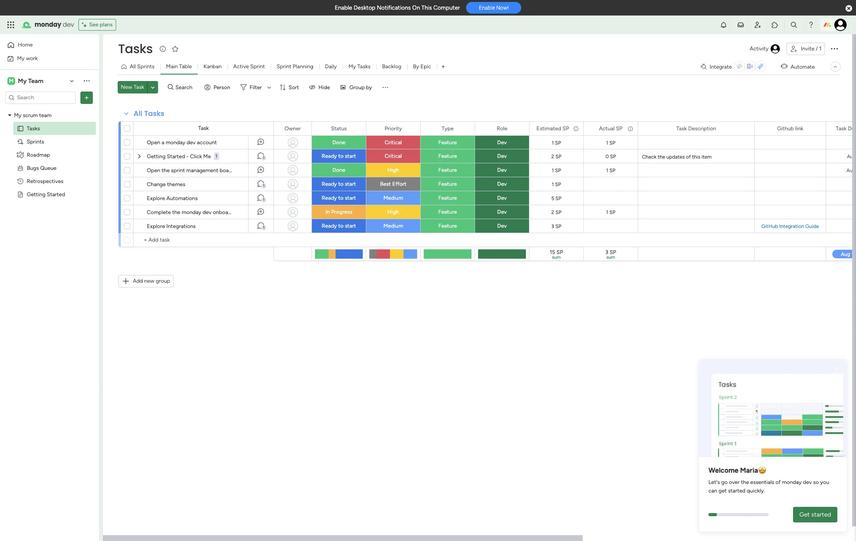 Task type: vqa. For each thing, say whether or not it's contained in the screenshot.
Epic
yes



Task type: locate. For each thing, give the bounding box(es) containing it.
open for open the sprint management board
[[147, 167, 160, 174]]

of left this
[[686, 154, 691, 160]]

person
[[214, 84, 230, 91]]

invite members image
[[754, 21, 762, 29]]

2 ready to start from the top
[[322, 181, 356, 188]]

task for task due
[[836, 125, 846, 132]]

get started button
[[793, 508, 837, 523]]

task for task
[[198, 125, 209, 132]]

kanban
[[204, 63, 222, 70]]

due
[[848, 125, 856, 132]]

my for my tasks
[[348, 63, 356, 70]]

backlog
[[382, 63, 401, 70]]

1 horizontal spatial sum
[[606, 255, 615, 260]]

type
[[442, 125, 454, 132]]

the left sprint
[[162, 167, 170, 174]]

v2 search image
[[168, 83, 174, 92]]

0 horizontal spatial started
[[728, 488, 745, 495]]

computer
[[433, 4, 460, 11]]

1 sp
[[552, 140, 561, 146], [606, 140, 615, 146], [552, 168, 561, 173], [606, 168, 615, 173], [552, 182, 561, 187], [606, 210, 615, 215]]

3 start from the top
[[345, 195, 356, 202]]

getting down a
[[147, 153, 166, 160]]

estimated
[[536, 125, 561, 132]]

1 horizontal spatial started
[[811, 512, 831, 519]]

Estimated SP field
[[535, 124, 571, 133]]

task inside field
[[836, 125, 846, 132]]

0 vertical spatial 3
[[551, 224, 554, 229]]

1 start from the top
[[345, 153, 356, 160]]

my tasks
[[348, 63, 370, 70]]

Owner field
[[283, 124, 303, 133]]

0 vertical spatial getting
[[147, 153, 166, 160]]

my inside button
[[17, 55, 25, 62]]

description
[[688, 125, 716, 132]]

so
[[813, 480, 819, 486]]

tasks down angle down icon
[[144, 109, 164, 118]]

public board image
[[17, 125, 24, 132]]

1 dev from the top
[[497, 139, 507, 146]]

3 dev from the top
[[497, 167, 507, 174]]

0 vertical spatial sprints
[[137, 63, 154, 70]]

feature
[[438, 139, 457, 146], [438, 153, 457, 160], [438, 167, 457, 174], [438, 181, 457, 188], [438, 195, 457, 202], [438, 209, 457, 216], [438, 223, 457, 230]]

1 vertical spatial open
[[147, 167, 160, 174]]

select product image
[[7, 21, 15, 29]]

the for check
[[658, 154, 665, 160]]

enable inside enable now! button
[[479, 5, 495, 11]]

+ Add task text field
[[137, 236, 270, 245]]

5 dev from the top
[[497, 195, 507, 202]]

task left description
[[676, 125, 687, 132]]

1 explore from the top
[[147, 195, 165, 202]]

kanban button
[[198, 61, 227, 73]]

2 sp down 5 sp
[[551, 210, 561, 215]]

main
[[166, 63, 178, 70]]

enable left the now!
[[479, 5, 495, 11]]

all down new task button
[[134, 109, 142, 118]]

add to favorites image
[[171, 45, 179, 53]]

effort
[[392, 181, 406, 188]]

click
[[190, 153, 202, 160]]

dev left see
[[63, 20, 74, 29]]

1 sprint from the left
[[250, 63, 265, 70]]

sum for 15
[[552, 255, 561, 260]]

3 ready from the top
[[322, 195, 337, 202]]

1 vertical spatial 2 sp
[[551, 210, 561, 215]]

started left -
[[167, 153, 185, 160]]

lottie animation image
[[699, 363, 847, 460]]

my team
[[18, 77, 43, 84]]

monday left so
[[782, 480, 802, 486]]

task right new
[[133, 84, 144, 90]]

0 vertical spatial done
[[332, 139, 345, 146]]

started down retrospectives on the top of the page
[[47, 191, 65, 198]]

list box containing my scrum team
[[0, 107, 99, 306]]

1 2 from the top
[[551, 154, 554, 159]]

the right over
[[741, 480, 749, 486]]

apps image
[[771, 21, 779, 29]]

0 horizontal spatial getting
[[27, 191, 45, 198]]

3 sp sum
[[605, 249, 616, 260]]

0 vertical spatial explore
[[147, 195, 165, 202]]

open a monday dev account
[[147, 139, 217, 146]]

3 ready to start from the top
[[322, 195, 356, 202]]

explore down change
[[147, 195, 165, 202]]

4 ready from the top
[[322, 223, 337, 230]]

critical
[[385, 139, 402, 146], [385, 153, 402, 160]]

task inside field
[[676, 125, 687, 132]]

1 vertical spatial 3
[[605, 249, 608, 256]]

menu image
[[381, 84, 389, 91]]

Priority field
[[383, 124, 404, 133]]

estimated sp
[[536, 125, 569, 132]]

change themes
[[147, 181, 185, 188]]

4 ready to start from the top
[[322, 223, 356, 230]]

the
[[658, 154, 665, 160], [162, 167, 170, 174], [172, 209, 180, 216], [741, 480, 749, 486]]

filter button
[[237, 81, 274, 94]]

enable
[[335, 4, 352, 11], [479, 5, 495, 11]]

started
[[728, 488, 745, 495], [811, 512, 831, 519]]

2 down 5
[[551, 210, 554, 215]]

all inside button
[[130, 63, 136, 70]]

hide
[[318, 84, 330, 91]]

0 horizontal spatial 3
[[551, 224, 554, 229]]

list box
[[0, 107, 99, 306]]

0 vertical spatial started
[[167, 153, 185, 160]]

medium
[[383, 195, 403, 202], [383, 223, 403, 230]]

sp inside the estimated sp field
[[562, 125, 569, 132]]

the for open
[[162, 167, 170, 174]]

1 vertical spatial getting
[[27, 191, 45, 198]]

tasks up group by
[[357, 63, 370, 70]]

onboarding
[[213, 209, 241, 216]]

0 vertical spatial high
[[387, 167, 399, 174]]

sp inside 3 sp sum
[[610, 249, 616, 256]]

my for my team
[[18, 77, 27, 84]]

sum inside the 15 sp sum
[[552, 255, 561, 260]]

monday dev
[[35, 20, 74, 29]]

1 ready to start from the top
[[322, 153, 356, 160]]

3 inside 3 sp sum
[[605, 249, 608, 256]]

2 high from the top
[[387, 209, 399, 216]]

scrum
[[23, 112, 38, 119]]

1 vertical spatial explore
[[147, 223, 165, 230]]

board
[[220, 167, 234, 174]]

open up change
[[147, 167, 160, 174]]

0 horizontal spatial sum
[[552, 255, 561, 260]]

0 vertical spatial aug
[[847, 154, 856, 159]]

sprint left planning
[[277, 63, 291, 70]]

see
[[89, 21, 98, 28]]

active sprint button
[[227, 61, 271, 73]]

me
[[203, 153, 211, 160]]

workspace options image
[[83, 77, 90, 85]]

0 vertical spatial medium
[[383, 195, 403, 202]]

workspace image
[[7, 77, 15, 85]]

themes
[[167, 181, 185, 188]]

angle down image
[[151, 84, 155, 90]]

group
[[349, 84, 365, 91]]

1 vertical spatial medium
[[383, 223, 403, 230]]

this
[[692, 154, 700, 160]]

all inside field
[[134, 109, 142, 118]]

Type field
[[440, 124, 456, 133]]

close image
[[833, 365, 841, 373]]

3 for 3 sp
[[551, 224, 554, 229]]

daily button
[[319, 61, 343, 73]]

0 sp
[[605, 154, 616, 159]]

0 horizontal spatial started
[[47, 191, 65, 198]]

1 vertical spatial high
[[387, 209, 399, 216]]

tasks right public board icon on the left top of the page
[[27, 125, 40, 132]]

high up best effort at the left top of the page
[[387, 167, 399, 174]]

the right check at the top right of page
[[658, 154, 665, 160]]

explore down the "complete"
[[147, 223, 165, 230]]

1 vertical spatial 2
[[551, 210, 554, 215]]

getting inside list box
[[27, 191, 45, 198]]

0 vertical spatial open
[[147, 139, 160, 146]]

aug for aug
[[847, 154, 856, 159]]

1 vertical spatial aug
[[846, 168, 856, 173]]

1 done from the top
[[332, 139, 345, 146]]

1 ready from the top
[[322, 153, 337, 160]]

1 vertical spatial all
[[134, 109, 142, 118]]

sprint right active
[[250, 63, 265, 70]]

1 button for getting started - click me
[[248, 150, 273, 164]]

to
[[338, 153, 343, 160], [338, 181, 343, 188], [338, 195, 343, 202], [338, 223, 343, 230]]

1 horizontal spatial getting
[[147, 153, 166, 160]]

0 vertical spatial of
[[686, 154, 691, 160]]

my inside button
[[348, 63, 356, 70]]

2 ready from the top
[[322, 181, 337, 188]]

group by
[[349, 84, 372, 91]]

4 to from the top
[[338, 223, 343, 230]]

monday right a
[[166, 139, 185, 146]]

0 vertical spatial started
[[728, 488, 745, 495]]

4 start from the top
[[345, 223, 356, 230]]

get
[[719, 488, 727, 495]]

1 horizontal spatial of
[[775, 480, 781, 486]]

essentials
[[750, 480, 774, 486]]

home button
[[5, 39, 84, 51]]

my left work
[[17, 55, 25, 62]]

0 vertical spatial critical
[[385, 139, 402, 146]]

sort
[[289, 84, 299, 91]]

task left 'due'
[[836, 125, 846, 132]]

2 medium from the top
[[383, 223, 403, 230]]

1 vertical spatial of
[[775, 480, 781, 486]]

/
[[816, 45, 818, 52]]

5
[[551, 196, 554, 201]]

group by button
[[337, 81, 377, 94]]

1 horizontal spatial sprint
[[277, 63, 291, 70]]

sprint planning
[[277, 63, 313, 70]]

can
[[708, 488, 717, 495]]

1 horizontal spatial 3
[[605, 249, 608, 256]]

help image
[[807, 21, 815, 29]]

my scrum team
[[14, 112, 52, 119]]

2
[[551, 154, 554, 159], [551, 210, 554, 215]]

workspace selection element
[[7, 76, 44, 86]]

tasks up all sprints button
[[118, 40, 153, 57]]

integrate
[[710, 64, 732, 70]]

1 horizontal spatial enable
[[479, 5, 495, 11]]

main table button
[[160, 61, 198, 73]]

new
[[144, 278, 154, 285]]

link
[[795, 125, 803, 132]]

dev left so
[[803, 480, 812, 486]]

high down best effort at the left top of the page
[[387, 209, 399, 216]]

high
[[387, 167, 399, 174], [387, 209, 399, 216]]

getting for getting started
[[27, 191, 45, 198]]

column information image
[[573, 126, 579, 132]]

open left a
[[147, 139, 160, 146]]

my up group by popup button
[[348, 63, 356, 70]]

you
[[820, 480, 829, 486]]

my tasks button
[[343, 61, 376, 73]]

management
[[186, 167, 218, 174]]

all for all tasks
[[134, 109, 142, 118]]

of right essentials
[[775, 480, 781, 486]]

sum inside 3 sp sum
[[606, 255, 615, 260]]

6 dev from the top
[[497, 209, 507, 216]]

Task Description field
[[674, 124, 718, 133]]

my right caret down icon
[[14, 112, 21, 119]]

1 feature from the top
[[438, 139, 457, 146]]

monday down automations
[[182, 209, 201, 216]]

column information image
[[627, 126, 633, 132]]

1 vertical spatial started
[[47, 191, 65, 198]]

1 sum from the left
[[552, 255, 561, 260]]

3 for 3 sp sum
[[605, 249, 608, 256]]

go
[[721, 480, 728, 486]]

see plans button
[[79, 19, 116, 31]]

ready
[[322, 153, 337, 160], [322, 181, 337, 188], [322, 195, 337, 202], [322, 223, 337, 230]]

progress bar
[[708, 514, 717, 517]]

started down over
[[728, 488, 745, 495]]

0 horizontal spatial enable
[[335, 4, 352, 11]]

the down 'explore automations'
[[172, 209, 180, 216]]

0 horizontal spatial sprints
[[27, 138, 44, 145]]

2 explore from the top
[[147, 223, 165, 230]]

retrospectives
[[27, 178, 63, 185]]

0 vertical spatial 2
[[551, 154, 554, 159]]

1 vertical spatial critical
[[385, 153, 402, 160]]

started right get
[[811, 512, 831, 519]]

my inside workspace selection element
[[18, 77, 27, 84]]

best effort
[[380, 181, 406, 188]]

getting right public board image
[[27, 191, 45, 198]]

15 sp sum
[[550, 249, 563, 260]]

enable left desktop on the top left of page
[[335, 4, 352, 11]]

1 horizontal spatial sprints
[[137, 63, 154, 70]]

my right workspace image
[[18, 77, 27, 84]]

dev left onboarding
[[203, 209, 211, 216]]

0 vertical spatial all
[[130, 63, 136, 70]]

1 horizontal spatial started
[[167, 153, 185, 160]]

2 down the estimated sp field
[[551, 154, 554, 159]]

3 to from the top
[[338, 195, 343, 202]]

tasks inside field
[[144, 109, 164, 118]]

1 vertical spatial done
[[332, 167, 345, 174]]

2 sum from the left
[[606, 255, 615, 260]]

sprints down tasks field
[[137, 63, 154, 70]]

7 dev from the top
[[497, 223, 507, 230]]

queue
[[40, 165, 56, 171]]

in progress
[[325, 209, 352, 216]]

roadmap
[[27, 152, 50, 158]]

all down tasks field
[[130, 63, 136, 70]]

2 sp down the estimated sp field
[[551, 154, 561, 159]]

backlog button
[[376, 61, 407, 73]]

lottie animation element
[[699, 360, 847, 460]]

option
[[0, 108, 99, 110]]

updates
[[666, 154, 685, 160]]

15
[[550, 249, 555, 256]]

1 vertical spatial started
[[811, 512, 831, 519]]

inbox image
[[737, 21, 745, 29]]

sprints
[[137, 63, 154, 70], [27, 138, 44, 145]]

0 horizontal spatial sprint
[[250, 63, 265, 70]]

automate
[[791, 64, 815, 70]]

the inside let's go over the essentials of monday dev so you can get started quickly.
[[741, 480, 749, 486]]

aug for aug 
[[846, 168, 856, 173]]

task up account
[[198, 125, 209, 132]]

2 open from the top
[[147, 167, 160, 174]]

Task Due field
[[834, 124, 856, 133]]

Github link field
[[775, 124, 805, 133]]

1 open from the top
[[147, 139, 160, 146]]

filter
[[250, 84, 262, 91]]

sprints up roadmap
[[27, 138, 44, 145]]

0 vertical spatial 2 sp
[[551, 154, 561, 159]]

table
[[179, 63, 192, 70]]

sp inside actual sp field
[[616, 125, 622, 132]]



Task type: describe. For each thing, give the bounding box(es) containing it.
Role field
[[495, 124, 509, 133]]

3 sp
[[551, 224, 561, 229]]

guide
[[805, 224, 819, 229]]

plans
[[100, 21, 113, 28]]

search everything image
[[790, 21, 798, 29]]

home
[[18, 42, 33, 48]]

task for task description
[[676, 125, 687, 132]]

autopilot image
[[781, 61, 787, 71]]

invite / 1
[[801, 45, 821, 52]]

get started
[[799, 512, 831, 519]]

role
[[497, 125, 507, 132]]

the for complete
[[172, 209, 180, 216]]

2 feature from the top
[[438, 153, 457, 160]]

All Tasks field
[[132, 109, 166, 119]]

add new group
[[133, 278, 170, 285]]

tasks inside list box
[[27, 125, 40, 132]]

all for all sprints
[[130, 63, 136, 70]]

2 2 from the top
[[551, 210, 554, 215]]

new task
[[121, 84, 144, 90]]

all sprints
[[130, 63, 154, 70]]

1 medium from the top
[[383, 195, 403, 202]]

enable for enable now!
[[479, 5, 495, 11]]

started inside let's go over the essentials of monday dev so you can get started quickly.
[[728, 488, 745, 495]]

monday inside let's go over the essentials of monday dev so you can get started quickly.
[[782, 480, 802, 486]]

started for getting started - click me
[[167, 153, 185, 160]]

5 feature from the top
[[438, 195, 457, 202]]

over
[[729, 480, 740, 486]]

maria williams image
[[834, 19, 847, 31]]

github link
[[777, 125, 803, 132]]

dapulse close image
[[846, 5, 852, 12]]

2 start from the top
[[345, 181, 356, 188]]

2 critical from the top
[[385, 153, 402, 160]]

2 sprint from the left
[[277, 63, 291, 70]]

started for getting started
[[47, 191, 65, 198]]

0 horizontal spatial of
[[686, 154, 691, 160]]

account
[[197, 139, 217, 146]]

get
[[799, 512, 810, 519]]

explore automations
[[147, 195, 198, 202]]

my work button
[[5, 52, 84, 65]]

daily
[[325, 63, 337, 70]]

enable now! button
[[466, 2, 521, 14]]

priority
[[385, 125, 402, 132]]

change
[[147, 181, 166, 188]]

github integration guide
[[761, 224, 819, 229]]

3 feature from the top
[[438, 167, 457, 174]]

explore for explore automations
[[147, 195, 165, 202]]

started inside get started button
[[811, 512, 831, 519]]

let's go over the essentials of monday dev so you can get started quickly.
[[708, 480, 829, 495]]

public board image
[[17, 191, 24, 198]]

github integration guide link
[[760, 224, 820, 229]]

main table
[[166, 63, 192, 70]]

add view image
[[442, 64, 445, 70]]

2 done from the top
[[332, 167, 345, 174]]

best
[[380, 181, 391, 188]]

sum for 3
[[606, 255, 615, 260]]

group
[[156, 278, 170, 285]]

complete
[[147, 209, 171, 216]]

2 to from the top
[[338, 181, 343, 188]]

status
[[331, 125, 347, 132]]

dev up -
[[187, 139, 196, 146]]

1 button for change themes
[[248, 177, 273, 191]]

monday up home button
[[35, 20, 61, 29]]

check
[[642, 154, 656, 160]]

work
[[26, 55, 38, 62]]

getting started - click me
[[147, 153, 211, 160]]

integrations
[[166, 223, 196, 230]]

explore for explore integrations
[[147, 223, 165, 230]]

add
[[133, 278, 143, 285]]

my for my scrum team
[[14, 112, 21, 119]]

sp inside the 15 sp sum
[[556, 249, 563, 256]]

this
[[421, 4, 432, 11]]

1 vertical spatial sprints
[[27, 138, 44, 145]]

options image
[[83, 94, 90, 102]]

6 feature from the top
[[438, 209, 457, 216]]

dapulse integrations image
[[701, 64, 706, 70]]

integration
[[779, 224, 804, 229]]

all sprints button
[[118, 61, 160, 73]]

Search field
[[174, 82, 197, 93]]

bugs queue
[[27, 165, 56, 171]]

1 button for explore integrations
[[248, 219, 273, 233]]

explore integrations
[[147, 223, 196, 230]]

5 sp
[[551, 196, 561, 201]]

2 dev from the top
[[497, 153, 507, 160]]

notifications
[[377, 4, 411, 11]]

Status field
[[329, 124, 349, 133]]

1 to from the top
[[338, 153, 343, 160]]

getting for getting started - click me
[[147, 153, 166, 160]]

2 2 sp from the top
[[551, 210, 561, 215]]

a
[[162, 139, 164, 146]]

github
[[761, 224, 778, 229]]

sprint
[[171, 167, 185, 174]]

actual sp
[[599, 125, 622, 132]]

let's
[[708, 480, 720, 486]]

show board description image
[[158, 45, 167, 53]]

activity
[[750, 45, 769, 52]]

1 button for explore automations
[[248, 191, 273, 205]]

Tasks field
[[116, 40, 155, 57]]

by epic
[[413, 63, 431, 70]]

flow
[[242, 209, 253, 216]]

my work
[[17, 55, 38, 62]]

of inside let's go over the essentials of monday dev so you can get started quickly.
[[775, 480, 781, 486]]

epic
[[420, 63, 431, 70]]

quickly.
[[747, 488, 765, 495]]

Search in workspace field
[[16, 93, 65, 102]]

options image
[[830, 44, 839, 53]]

welcome maria🤩
[[708, 467, 766, 475]]

1 inside invite / 1 button
[[819, 45, 821, 52]]

arrow down image
[[265, 83, 274, 92]]

enable for enable desktop notifications on this computer
[[335, 4, 352, 11]]

4 feature from the top
[[438, 181, 457, 188]]

collapse board header image
[[832, 64, 839, 70]]

Actual SP field
[[597, 124, 624, 133]]

task inside button
[[133, 84, 144, 90]]

tasks inside button
[[357, 63, 370, 70]]

open for open a monday dev account
[[147, 139, 160, 146]]

my for my work
[[17, 55, 25, 62]]

automations
[[166, 195, 198, 202]]

1 high from the top
[[387, 167, 399, 174]]

owner
[[284, 125, 301, 132]]

7 feature from the top
[[438, 223, 457, 230]]

1 2 sp from the top
[[551, 154, 561, 159]]

4 dev from the top
[[497, 181, 507, 188]]

item
[[701, 154, 712, 160]]

active sprint
[[233, 63, 265, 70]]

progress
[[331, 209, 352, 216]]

task description
[[676, 125, 716, 132]]

complete the monday dev onboarding flow
[[147, 209, 253, 216]]

getting started
[[27, 191, 65, 198]]

1 critical from the top
[[385, 139, 402, 146]]

by
[[366, 84, 372, 91]]

hide button
[[306, 81, 335, 94]]

-
[[186, 153, 189, 160]]

open the sprint management board
[[147, 167, 234, 174]]

bugs
[[27, 165, 39, 171]]

sprints inside all sprints button
[[137, 63, 154, 70]]

aug 
[[846, 168, 856, 173]]

new
[[121, 84, 132, 90]]

by
[[413, 63, 419, 70]]

invite / 1 button
[[786, 43, 825, 55]]

notifications image
[[720, 21, 727, 29]]

caret down image
[[8, 113, 11, 118]]

new task button
[[118, 81, 147, 94]]

dev inside let's go over the essentials of monday dev so you can get started quickly.
[[803, 480, 812, 486]]



